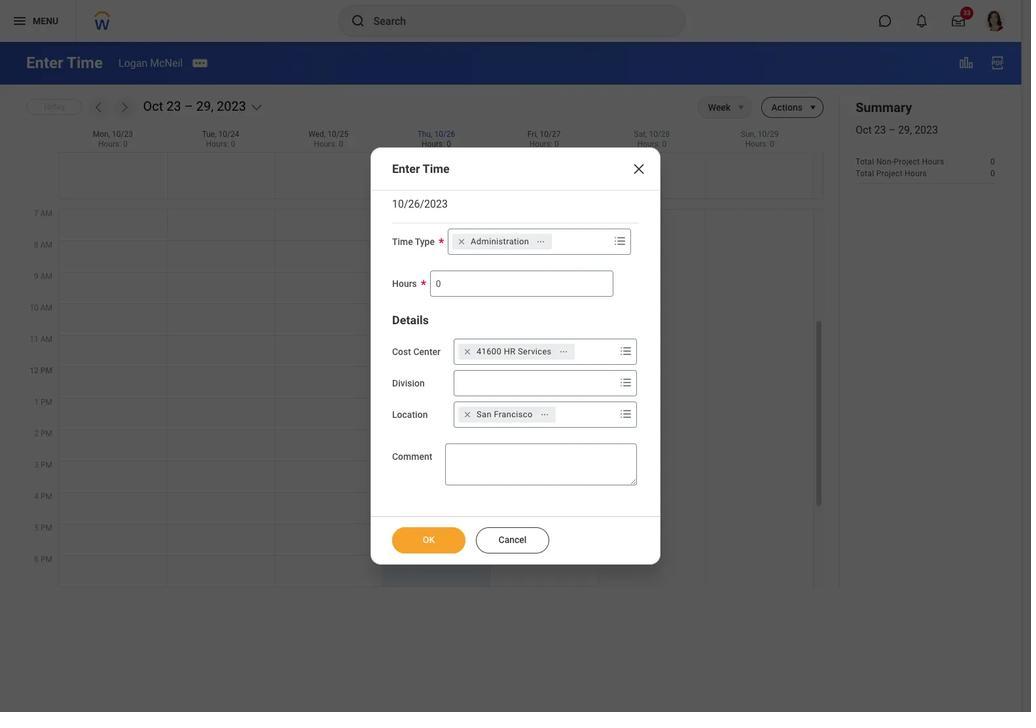 Task type: vqa. For each thing, say whether or not it's contained in the screenshot.
THE ADMINISTRATION element
yes



Task type: describe. For each thing, give the bounding box(es) containing it.
pm for 5 pm
[[41, 523, 52, 533]]

0 horizontal spatial 29,
[[196, 98, 214, 114]]

7 hours: from the left
[[746, 140, 769, 149]]

am for 10 am
[[40, 303, 52, 313]]

related actions image
[[559, 347, 568, 356]]

1 vertical spatial oct
[[856, 124, 872, 136]]

am for 11 am
[[40, 335, 52, 344]]

10/29
[[758, 130, 779, 139]]

10
[[30, 303, 38, 313]]

1 horizontal spatial 23
[[875, 124, 887, 136]]

pm for 6 pm
[[41, 555, 52, 564]]

time up chevron left image
[[67, 54, 103, 72]]

8 am
[[34, 240, 52, 250]]

time down 10/26/2023
[[415, 243, 434, 253]]

mon,
[[93, 130, 110, 139]]

hours inside dialog
[[392, 278, 417, 289]]

fri, 10/27
[[528, 130, 561, 139]]

1
[[34, 398, 39, 407]]

division
[[392, 378, 425, 389]]

10/24
[[219, 130, 239, 139]]

41600 hr services element
[[477, 346, 552, 358]]

dialog containing enter time
[[371, 147, 661, 565]]

pm for 3 pm
[[41, 461, 52, 470]]

cost
[[392, 347, 411, 357]]

tue,
[[202, 130, 217, 139]]

7
[[34, 209, 38, 218]]

Hours text field
[[430, 271, 614, 297]]

1 hours: from the left
[[98, 140, 121, 149]]

enter time inside enter time link
[[393, 243, 434, 253]]

san
[[477, 409, 492, 419]]

10/26/2023
[[392, 198, 448, 210]]

sun,
[[742, 130, 756, 139]]

4 hours: 0 from the left
[[422, 140, 451, 149]]

services
[[518, 347, 552, 356]]

10/25
[[328, 130, 349, 139]]

cancel button
[[476, 527, 550, 554]]

Comment text field
[[446, 444, 637, 485]]

cancel
[[499, 535, 527, 545]]

12
[[30, 366, 39, 375]]

x small image for type
[[455, 235, 468, 248]]

10/26
[[435, 130, 456, 139]]

ok
[[423, 535, 435, 545]]

notifications large image
[[916, 14, 929, 28]]

total for total project hours
[[856, 169, 875, 178]]

prompts image
[[618, 406, 634, 422]]

administration
[[471, 237, 530, 246]]

enter time main content
[[0, 42, 1022, 618]]

type
[[415, 237, 435, 247]]

41600 hr services, press delete to clear value. option
[[459, 344, 575, 360]]

enter time link
[[382, 240, 490, 271]]

wed, 10/25
[[309, 130, 349, 139]]

details group
[[392, 313, 639, 485]]

enter time inside dialog
[[392, 162, 450, 176]]

10 am
[[30, 303, 52, 313]]

3 hours: 0 from the left
[[314, 140, 343, 149]]

location
[[392, 409, 428, 420]]

prompts image for type
[[613, 233, 628, 249]]

Division field
[[455, 371, 616, 395]]

10/23
[[112, 130, 133, 139]]

5 pm
[[34, 523, 52, 533]]

san francisco element
[[477, 409, 533, 421]]

1 horizontal spatial oct 23 – 29, 2023
[[856, 124, 939, 136]]

11
[[30, 335, 38, 344]]

am for 8 am
[[40, 240, 52, 250]]

sun, 10/29
[[742, 130, 779, 139]]

details
[[392, 313, 429, 327]]

san francisco
[[477, 409, 533, 419]]

6 pm
[[34, 555, 52, 564]]

0 vertical spatial project
[[894, 158, 921, 167]]

6 hours: 0 from the left
[[638, 140, 667, 149]]

12 pm
[[30, 366, 52, 375]]

administration element
[[471, 236, 530, 248]]

time type
[[392, 237, 435, 247]]

week button
[[699, 97, 731, 118]]

cost center
[[392, 347, 441, 357]]

prompts image for center
[[618, 343, 634, 359]]

related actions image for time type
[[537, 237, 546, 246]]

center
[[414, 347, 441, 357]]

5 hours: 0 from the left
[[530, 140, 559, 149]]

san francisco, press delete to clear value. option
[[459, 407, 556, 423]]

thu,
[[418, 130, 433, 139]]

6
[[34, 555, 39, 564]]

3
[[34, 461, 39, 470]]

0 horizontal spatial oct 23 – 29, 2023
[[143, 98, 246, 114]]

tue, 10/24
[[202, 130, 239, 139]]

view printable version (pdf) image
[[991, 55, 1006, 71]]

summary
[[856, 100, 913, 115]]

pm for 1 pm
[[41, 398, 52, 407]]

pm for 12 pm
[[40, 366, 52, 375]]

0 vertical spatial enter time
[[26, 54, 103, 72]]

11 am
[[30, 335, 52, 344]]



Task type: locate. For each thing, give the bounding box(es) containing it.
1 horizontal spatial oct
[[856, 124, 872, 136]]

project up total project hours
[[894, 158, 921, 167]]

am right 8 at the left of page
[[40, 240, 52, 250]]

enter time down 10/26/2023
[[393, 243, 434, 253]]

hours
[[923, 158, 945, 167], [905, 169, 928, 178], [392, 278, 417, 289]]

view related information image
[[959, 55, 975, 71]]

pm for 4 pm
[[41, 492, 52, 501]]

logan mcneil link
[[119, 57, 183, 69]]

chevron right image
[[118, 101, 131, 114]]

hours: 0 down thu, 10/26 at the left top of the page
[[422, 140, 451, 149]]

oct down summary
[[856, 124, 872, 136]]

enter time up the today
[[26, 54, 103, 72]]

pm right 12
[[40, 366, 52, 375]]

oct 23 – 29, 2023
[[143, 98, 246, 114], [856, 124, 939, 136]]

actions
[[772, 102, 803, 113]]

fri,
[[528, 130, 538, 139]]

logan
[[119, 57, 148, 69]]

total down total non-project hours in the right of the page
[[856, 169, 875, 178]]

2
[[34, 429, 39, 438]]

1 total from the top
[[856, 158, 875, 167]]

enter
[[26, 54, 63, 72], [392, 162, 420, 176], [393, 243, 413, 253]]

enter time down "thu,"
[[392, 162, 450, 176]]

am right 11
[[40, 335, 52, 344]]

9 am
[[34, 272, 52, 281]]

x image
[[632, 161, 647, 177]]

actions button
[[762, 97, 803, 118]]

3 am from the top
[[40, 272, 52, 281]]

enter left type
[[393, 243, 413, 253]]

hours: down sat, 10/28
[[638, 140, 661, 149]]

41600 hr services
[[477, 347, 552, 356]]

today button
[[26, 99, 82, 115]]

0 horizontal spatial oct
[[143, 98, 163, 114]]

thu, 10/26
[[418, 130, 456, 139]]

0 vertical spatial x small image
[[455, 235, 468, 248]]

oct 23 – 29, 2023 down summary
[[856, 124, 939, 136]]

pm right 4
[[41, 492, 52, 501]]

0
[[123, 140, 128, 149], [231, 140, 236, 149], [339, 140, 343, 149], [447, 140, 451, 149], [555, 140, 559, 149], [663, 140, 667, 149], [771, 140, 775, 149], [991, 158, 996, 167], [991, 169, 996, 178]]

administration, press delete to clear value. option
[[453, 234, 553, 250]]

x small image left 41600
[[461, 345, 474, 358]]

hr
[[504, 347, 516, 356]]

29, down summary
[[899, 124, 913, 136]]

5 hours: from the left
[[530, 140, 553, 149]]

0 vertical spatial 2023
[[217, 98, 246, 114]]

related actions image inside administration, press delete to clear value. option
[[537, 237, 546, 246]]

enter up the today
[[26, 54, 63, 72]]

oct 23 – 29, 2023 up tue,
[[143, 98, 246, 114]]

0 vertical spatial hours
[[923, 158, 945, 167]]

5
[[34, 523, 39, 533]]

hours: down wed, 10/25
[[314, 140, 337, 149]]

1 vertical spatial 2023
[[915, 124, 939, 136]]

hours: 0 down sat, 10/28
[[638, 140, 667, 149]]

mon, 10/23
[[93, 130, 133, 139]]

hours: 0 down tue, 10/24
[[206, 140, 236, 149]]

2023 left chevron down image
[[217, 98, 246, 114]]

0 vertical spatial –
[[185, 98, 193, 114]]

7 pm from the top
[[41, 555, 52, 564]]

am right '7'
[[40, 209, 52, 218]]

hours: down fri, 10/27
[[530, 140, 553, 149]]

4 pm
[[34, 492, 52, 501]]

details button
[[392, 313, 429, 327]]

pm
[[40, 366, 52, 375], [41, 398, 52, 407], [41, 429, 52, 438], [41, 461, 52, 470], [41, 492, 52, 501], [41, 523, 52, 533], [41, 555, 52, 564]]

2 vertical spatial enter
[[393, 243, 413, 253]]

10/27
[[540, 130, 561, 139]]

7 am
[[34, 209, 52, 218]]

time down thu, 10/26 at the left top of the page
[[423, 162, 450, 176]]

total for total non-project hours
[[856, 158, 875, 167]]

6 pm from the top
[[41, 523, 52, 533]]

0 horizontal spatial 23
[[167, 98, 181, 114]]

1 vertical spatial total
[[856, 169, 875, 178]]

23 down summary
[[875, 124, 887, 136]]

dialog
[[371, 147, 661, 565]]

2 pm from the top
[[41, 398, 52, 407]]

wed,
[[309, 130, 326, 139]]

hours: 0 down mon, 10/23
[[98, 140, 128, 149]]

3 hours: from the left
[[314, 140, 337, 149]]

1 vertical spatial enter time
[[392, 162, 450, 176]]

2023
[[217, 98, 246, 114], [915, 124, 939, 136]]

0 vertical spatial oct 23 – 29, 2023
[[143, 98, 246, 114]]

logan mcneil
[[119, 57, 183, 69]]

2 vertical spatial enter time
[[393, 243, 434, 253]]

pm for 2 pm
[[41, 429, 52, 438]]

pm right 6
[[41, 555, 52, 564]]

0 vertical spatial 23
[[167, 98, 181, 114]]

related actions image right administration "element"
[[537, 237, 546, 246]]

francisco
[[494, 409, 533, 419]]

total
[[856, 158, 875, 167], [856, 169, 875, 178]]

2 vertical spatial hours
[[392, 278, 417, 289]]

x small image inside 41600 hr services, press delete to clear value. option
[[461, 345, 474, 358]]

4 hours: from the left
[[422, 140, 445, 149]]

2 vertical spatial x small image
[[461, 408, 474, 421]]

hours: down mon, 10/23
[[98, 140, 121, 149]]

7 hours: 0 from the left
[[746, 140, 775, 149]]

prompts image
[[613, 233, 628, 249], [618, 343, 634, 359], [618, 375, 634, 390]]

am for 9 am
[[40, 272, 52, 281]]

1 horizontal spatial 29,
[[899, 124, 913, 136]]

comment
[[392, 451, 433, 462]]

chevron left image
[[92, 101, 105, 114]]

8
[[34, 240, 38, 250]]

project
[[894, 158, 921, 167], [877, 169, 903, 178]]

non-
[[877, 158, 894, 167]]

related actions image for location
[[540, 410, 549, 419]]

related actions image
[[537, 237, 546, 246], [540, 410, 549, 419]]

inbox large image
[[953, 14, 966, 28]]

enter up 10/26/2023
[[392, 162, 420, 176]]

0 vertical spatial enter
[[26, 54, 63, 72]]

0 vertical spatial total
[[856, 158, 875, 167]]

related actions image right francisco
[[540, 410, 549, 419]]

hours up total project hours
[[923, 158, 945, 167]]

mcneil
[[150, 57, 183, 69]]

3 pm from the top
[[41, 429, 52, 438]]

1 vertical spatial oct 23 – 29, 2023
[[856, 124, 939, 136]]

oct
[[143, 98, 163, 114], [856, 124, 872, 136]]

0 vertical spatial prompts image
[[613, 233, 628, 249]]

9
[[34, 272, 38, 281]]

x small image for center
[[461, 345, 474, 358]]

x small image left "san"
[[461, 408, 474, 421]]

1 vertical spatial hours
[[905, 169, 928, 178]]

hours: 0 down wed, 10/25
[[314, 140, 343, 149]]

0 vertical spatial related actions image
[[537, 237, 546, 246]]

1 am from the top
[[40, 209, 52, 218]]

0 horizontal spatial –
[[185, 98, 193, 114]]

1 vertical spatial prompts image
[[618, 343, 634, 359]]

5 am from the top
[[40, 335, 52, 344]]

sat, 10/28
[[635, 130, 670, 139]]

2 hours: from the left
[[206, 140, 229, 149]]

chevron down image
[[250, 101, 263, 114]]

3 pm
[[34, 461, 52, 470]]

1 vertical spatial 29,
[[899, 124, 913, 136]]

hours up details button
[[392, 278, 417, 289]]

am right 10
[[40, 303, 52, 313]]

1 vertical spatial project
[[877, 169, 903, 178]]

0 horizontal spatial 2023
[[217, 98, 246, 114]]

enter inside dialog
[[392, 162, 420, 176]]

1 horizontal spatial –
[[889, 124, 896, 136]]

total project hours
[[856, 169, 928, 178]]

am right 9
[[40, 272, 52, 281]]

29, up tue,
[[196, 98, 214, 114]]

hours down total non-project hours in the right of the page
[[905, 169, 928, 178]]

pm right 5
[[41, 523, 52, 533]]

hours: down thu, 10/26 at the left top of the page
[[422, 140, 445, 149]]

time left type
[[392, 237, 413, 247]]

2023 up total non-project hours in the right of the page
[[915, 124, 939, 136]]

1 vertical spatial related actions image
[[540, 410, 549, 419]]

hours: 0
[[98, 140, 128, 149], [206, 140, 236, 149], [314, 140, 343, 149], [422, 140, 451, 149], [530, 140, 559, 149], [638, 140, 667, 149], [746, 140, 775, 149]]

0 vertical spatial 29,
[[196, 98, 214, 114]]

search image
[[350, 13, 366, 29]]

hours: 0 down sun, 10/29
[[746, 140, 775, 149]]

4 am from the top
[[40, 303, 52, 313]]

10/28
[[650, 130, 670, 139]]

2 total from the top
[[856, 169, 875, 178]]

2 am from the top
[[40, 240, 52, 250]]

am
[[40, 209, 52, 218], [40, 240, 52, 250], [40, 272, 52, 281], [40, 303, 52, 313], [40, 335, 52, 344]]

0 vertical spatial oct
[[143, 98, 163, 114]]

today
[[43, 102, 65, 111]]

1 hours: 0 from the left
[[98, 140, 128, 149]]

week
[[709, 102, 731, 113]]

4
[[34, 492, 39, 501]]

1 pm from the top
[[40, 366, 52, 375]]

x small image
[[455, 235, 468, 248], [461, 345, 474, 358], [461, 408, 474, 421]]

–
[[185, 98, 193, 114], [889, 124, 896, 136]]

23 down mcneil
[[167, 98, 181, 114]]

hours:
[[98, 140, 121, 149], [206, 140, 229, 149], [314, 140, 337, 149], [422, 140, 445, 149], [530, 140, 553, 149], [638, 140, 661, 149], [746, 140, 769, 149]]

pm right 1
[[41, 398, 52, 407]]

4 pm from the top
[[41, 461, 52, 470]]

2 vertical spatial prompts image
[[618, 375, 634, 390]]

1 pm
[[34, 398, 52, 407]]

29,
[[196, 98, 214, 114], [899, 124, 913, 136]]

related actions image inside san francisco, press delete to clear value. option
[[540, 410, 549, 419]]

pm right the 3
[[41, 461, 52, 470]]

sat,
[[635, 130, 648, 139]]

1 horizontal spatial 2023
[[915, 124, 939, 136]]

hours: down tue, 10/24
[[206, 140, 229, 149]]

1 vertical spatial –
[[889, 124, 896, 136]]

am for 7 am
[[40, 209, 52, 218]]

project down non-
[[877, 169, 903, 178]]

6 hours: from the left
[[638, 140, 661, 149]]

enter time
[[26, 54, 103, 72], [392, 162, 450, 176], [393, 243, 434, 253]]

time
[[67, 54, 103, 72], [423, 162, 450, 176], [392, 237, 413, 247], [415, 243, 434, 253]]

41600
[[477, 347, 502, 356]]

oct right chevron right icon
[[143, 98, 163, 114]]

1 vertical spatial 23
[[875, 124, 887, 136]]

hours: down sun, 10/29
[[746, 140, 769, 149]]

ok button
[[392, 527, 466, 554]]

1 vertical spatial x small image
[[461, 345, 474, 358]]

2 pm
[[34, 429, 52, 438]]

pm right 2
[[41, 429, 52, 438]]

5 pm from the top
[[41, 492, 52, 501]]

profile logan mcneil element
[[977, 7, 1014, 35]]

2 hours: 0 from the left
[[206, 140, 236, 149]]

x small image right type
[[455, 235, 468, 248]]

23
[[167, 98, 181, 114], [875, 124, 887, 136]]

total left non-
[[856, 158, 875, 167]]

1 vertical spatial enter
[[392, 162, 420, 176]]

hours: 0 down fri, 10/27
[[530, 140, 559, 149]]

total non-project hours
[[856, 158, 945, 167]]



